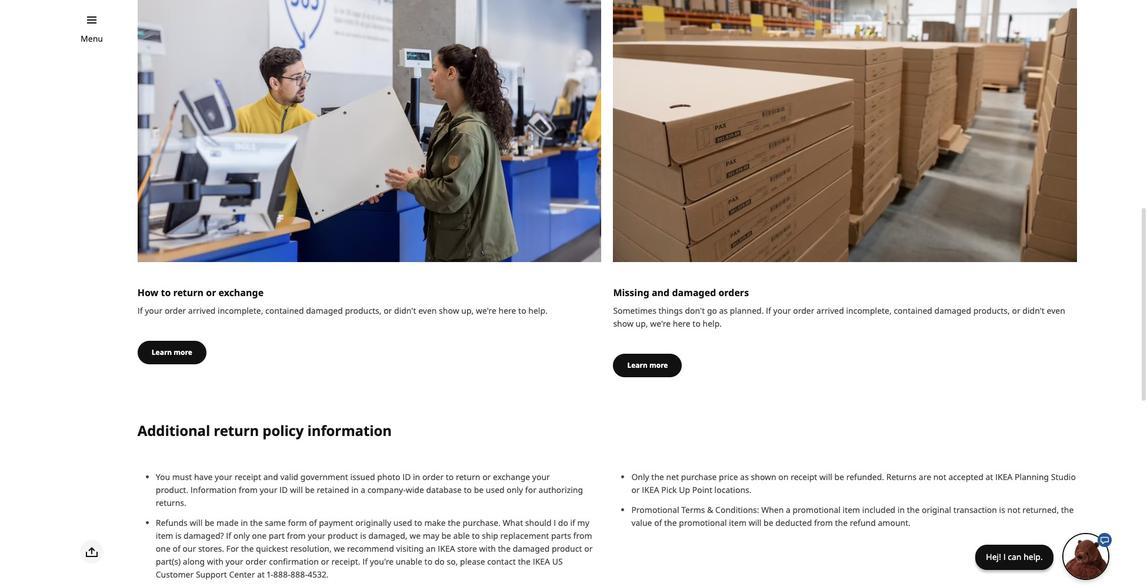 Task type: locate. For each thing, give the bounding box(es) containing it.
0 horizontal spatial help.
[[529, 305, 548, 316]]

0 horizontal spatial item
[[156, 531, 173, 542]]

be up damaged?
[[205, 518, 214, 529]]

products, inside missing and damaged orders sometimes things don't go as planned. if your order arrived incomplete, contained damaged products, or didn't even show up, we're here to help.
[[974, 306, 1010, 317]]

a inside promotional terms & conditions: when a promotional item included in the original transaction is not returned, the value of the promotional item will be deducted from the refund amount.
[[786, 505, 791, 516]]

1 vertical spatial here
[[673, 319, 691, 330]]

0 vertical spatial we're
[[476, 305, 497, 316]]

0 horizontal spatial with
[[207, 557, 224, 568]]

as
[[720, 306, 728, 317], [741, 472, 749, 483]]

0 horizontal spatial only
[[233, 531, 250, 542]]

1 horizontal spatial i
[[1004, 552, 1006, 563]]

1 vertical spatial learn more
[[628, 361, 668, 371]]

0 vertical spatial learn more
[[152, 348, 192, 358]]

promotional down &
[[679, 518, 727, 529]]

used down return or
[[486, 485, 505, 496]]

0 vertical spatial promotional
[[793, 505, 841, 516]]

a down issued
[[361, 485, 365, 496]]

will right id
[[290, 485, 303, 496]]

0 vertical spatial show
[[439, 305, 459, 316]]

in inside 'you must have your receipt and valid government issued photo id in order to return or exchange your product. information from your id will be retained in a company-wide database to be used only for authorizing returns.'
[[351, 485, 359, 496]]

return left policy
[[214, 421, 259, 441]]

0 vertical spatial i
[[554, 518, 556, 529]]

0 horizontal spatial at
[[257, 570, 265, 581]]

refund
[[850, 518, 876, 529]]

1 horizontal spatial at
[[986, 472, 994, 483]]

a inside 'you must have your receipt and valid government issued photo id in order to return or exchange your product. information from your id will be retained in a company-wide database to be used only for authorizing returns.'
[[361, 485, 365, 496]]

the
[[652, 472, 664, 483], [907, 505, 920, 516], [1062, 505, 1074, 516], [250, 518, 263, 529], [448, 518, 461, 529], [664, 518, 677, 529], [835, 518, 848, 529], [241, 544, 254, 555], [498, 544, 511, 555], [518, 557, 531, 568]]

at
[[986, 472, 994, 483], [257, 570, 265, 581]]

1 vertical spatial up,
[[636, 319, 648, 330]]

be down return or
[[474, 485, 484, 496]]

refunds will be made in the same form of payment originally used to make the purchase. what should i do if my item is damaged? if only one part from your product is damaged, we may be able to ship replacement parts from one of our stores. for the quickest resolution, we recommend visiting an ikea store with the damaged product or part(s) along with your order confirmation or receipt. if you're unable to do so, please contact the ikea us customer support center at 1-888-888-4532.
[[156, 518, 593, 581]]

i up parts
[[554, 518, 556, 529]]

1 vertical spatial a
[[786, 505, 791, 516]]

originally
[[356, 518, 391, 529]]

your down how
[[145, 305, 163, 316]]

0 vertical spatial at
[[986, 472, 994, 483]]

1 horizontal spatial learn more
[[628, 361, 668, 371]]

2 vertical spatial item
[[156, 531, 173, 542]]

0 horizontal spatial learn
[[152, 348, 172, 358]]

with up support
[[207, 557, 224, 568]]

1 horizontal spatial we're
[[650, 319, 671, 330]]

1 horizontal spatial we
[[410, 531, 421, 542]]

didn't
[[394, 305, 416, 316], [1023, 306, 1045, 317]]

additional return policy information
[[138, 421, 392, 441]]

only
[[632, 472, 650, 483]]

at left 1-
[[257, 570, 265, 581]]

in inside promotional terms & conditions: when a promotional item included in the original transaction is not returned, the value of the promotional item will be deducted from the refund amount.
[[898, 505, 905, 516]]

will up damaged?
[[190, 518, 203, 529]]

if
[[571, 518, 576, 529]]

will inside promotional terms & conditions: when a promotional item included in the original transaction is not returned, the value of the promotional item will be deducted from the refund amount.
[[749, 518, 762, 529]]

make
[[425, 518, 446, 529]]

1 horizontal spatial arrived
[[817, 306, 844, 317]]

0 vertical spatial return
[[173, 286, 204, 299]]

one
[[252, 531, 267, 542], [156, 544, 171, 555]]

item up refund
[[843, 505, 861, 516]]

in down issued
[[351, 485, 359, 496]]

888-
[[273, 570, 291, 581], [291, 570, 308, 581]]

0 vertical spatial in
[[351, 485, 359, 496]]

if down how
[[138, 305, 143, 316]]

0 horizontal spatial do
[[435, 557, 445, 568]]

learn for missing
[[628, 361, 648, 371]]

contained inside how to return or exchange if your order arrived incomplete, contained damaged products, or didn't even show up, we're here to help.
[[265, 305, 304, 316]]

here inside how to return or exchange if your order arrived incomplete, contained damaged products, or didn't even show up, we're here to help.
[[499, 305, 516, 316]]

refunds
[[156, 518, 188, 529]]

replacement
[[501, 531, 549, 542]]

please
[[460, 557, 485, 568]]

0 horizontal spatial as
[[720, 306, 728, 317]]

returns
[[887, 472, 917, 483]]

the left net
[[652, 472, 664, 483]]

0 horizontal spatial learn more button
[[138, 341, 206, 365]]

0 horizontal spatial one
[[156, 544, 171, 555]]

1 vertical spatial not
[[1008, 505, 1021, 516]]

as inside the only the net purchase price as shown on receipt will be refunded. returns are not accepted at ikea planning studio or ikea pick up point locations.
[[741, 472, 749, 483]]

1 horizontal spatial help.
[[703, 319, 722, 330]]

to
[[161, 286, 171, 299], [519, 305, 527, 316], [693, 319, 701, 330], [446, 472, 454, 483], [464, 485, 472, 496], [414, 518, 422, 529], [472, 531, 480, 542], [425, 557, 433, 568]]

with
[[479, 544, 496, 555], [207, 557, 224, 568]]

as right go
[[720, 306, 728, 317]]

of
[[309, 518, 317, 529], [655, 518, 662, 529], [173, 544, 181, 555]]

damaged?
[[184, 531, 224, 542]]

policy
[[263, 421, 304, 441]]

not left returned, in the bottom right of the page
[[1008, 505, 1021, 516]]

0 horizontal spatial promotional
[[679, 518, 727, 529]]

be
[[835, 472, 845, 483], [305, 485, 315, 496], [474, 485, 484, 496], [205, 518, 214, 529], [764, 518, 774, 529], [442, 531, 451, 542]]

if down recommend
[[363, 557, 368, 568]]

receipt and
[[235, 472, 278, 483]]

promotional
[[793, 505, 841, 516], [679, 518, 727, 529]]

price
[[719, 472, 738, 483]]

up, inside missing and damaged orders sometimes things don't go as planned. if your order arrived incomplete, contained damaged products, or didn't even show up, we're here to help.
[[636, 319, 648, 330]]

1 vertical spatial one
[[156, 544, 171, 555]]

1 vertical spatial we're
[[650, 319, 671, 330]]

one up part(s)
[[156, 544, 171, 555]]

at right accepted
[[986, 472, 994, 483]]

1 horizontal spatial in
[[351, 485, 359, 496]]

1 vertical spatial learn
[[628, 361, 648, 371]]

0 horizontal spatial show
[[439, 305, 459, 316]]

only down exchange your
[[507, 485, 523, 496]]

the down the promotional
[[664, 518, 677, 529]]

more for exchange
[[174, 348, 192, 358]]

return right how
[[173, 286, 204, 299]]

damaged inside refunds will be made in the same form of payment originally used to make the purchase. what should i do if my item is damaged? if only one part from your product is damaged, we may be able to ship replacement parts from one of our stores. for the quickest resolution, we recommend visiting an ikea store with the damaged product or part(s) along with your order confirmation or receipt. if you're unable to do so, please contact the ikea us customer support center at 1-888-888-4532.
[[513, 544, 550, 555]]

1 horizontal spatial a
[[786, 505, 791, 516]]

0 vertical spatial only
[[507, 485, 523, 496]]

up, inside how to return or exchange if your order arrived incomplete, contained damaged products, or didn't even show up, we're here to help.
[[462, 305, 474, 316]]

1 vertical spatial at
[[257, 570, 265, 581]]

item down conditions:
[[729, 518, 747, 529]]

with down ship
[[479, 544, 496, 555]]

help.
[[529, 305, 548, 316], [703, 319, 722, 330], [1024, 552, 1043, 563]]

planned.
[[730, 306, 764, 317]]

transaction
[[954, 505, 998, 516]]

not right are
[[934, 472, 947, 483]]

return or
[[456, 472, 491, 483]]

help. inside missing and damaged orders sometimes things don't go as planned. if your order arrived incomplete, contained damaged products, or didn't even show up, we're here to help.
[[703, 319, 722, 330]]

1 horizontal spatial even
[[1047, 306, 1066, 317]]

used up damaged,
[[394, 518, 412, 529]]

even inside missing and damaged orders sometimes things don't go as planned. if your order arrived incomplete, contained damaged products, or didn't even show up, we're here to help.
[[1047, 306, 1066, 317]]

used inside refunds will be made in the same form of payment originally used to make the purchase. what should i do if my item is damaged? if only one part from your product is damaged, we may be able to ship replacement parts from one of our stores. for the quickest resolution, we recommend visiting an ikea store with the damaged product or part(s) along with your order confirmation or receipt. if you're unable to do so, please contact the ikea us customer support center at 1-888-888-4532.
[[394, 518, 412, 529]]

arrived inside missing and damaged orders sometimes things don't go as planned. if your order arrived incomplete, contained damaged products, or didn't even show up, we're here to help.
[[817, 306, 844, 317]]

1 vertical spatial used
[[394, 518, 412, 529]]

didn't inside how to return or exchange if your order arrived incomplete, contained damaged products, or didn't even show up, we're here to help.
[[394, 305, 416, 316]]

1 horizontal spatial only
[[507, 485, 523, 496]]

from inside promotional terms & conditions: when a promotional item included in the original transaction is not returned, the value of the promotional item will be deducted from the refund amount.
[[814, 518, 833, 529]]

we're
[[476, 305, 497, 316], [650, 319, 671, 330]]

products, inside how to return or exchange if your order arrived incomplete, contained damaged products, or didn't even show up, we're here to help.
[[345, 305, 382, 316]]

of right form
[[309, 518, 317, 529]]

hej!
[[987, 552, 1002, 563]]

0 horizontal spatial didn't
[[394, 305, 416, 316]]

will right receipt
[[820, 472, 833, 483]]

not inside promotional terms & conditions: when a promotional item included in the original transaction is not returned, the value of the promotional item will be deducted from the refund amount.
[[1008, 505, 1021, 516]]

0 vertical spatial with
[[479, 544, 496, 555]]

at inside the only the net purchase price as shown on receipt will be refunded. returns are not accepted at ikea planning studio or ikea pick up point locations.
[[986, 472, 994, 483]]

1 horizontal spatial as
[[741, 472, 749, 483]]

0 vertical spatial used
[[486, 485, 505, 496]]

is up recommend
[[360, 531, 366, 542]]

menu
[[81, 33, 103, 44]]

0 horizontal spatial in
[[241, 518, 248, 529]]

product down payment on the left
[[328, 531, 358, 542]]

be down government
[[305, 485, 315, 496]]

2 horizontal spatial of
[[655, 518, 662, 529]]

part
[[269, 531, 285, 542]]

of down the promotional
[[655, 518, 662, 529]]

your up resolution,
[[308, 531, 326, 542]]

in right made
[[241, 518, 248, 529]]

be left refunded.
[[835, 472, 845, 483]]

product down parts
[[552, 544, 582, 555]]

0 horizontal spatial more
[[174, 348, 192, 358]]

show
[[439, 305, 459, 316], [613, 319, 634, 330]]

not
[[934, 472, 947, 483], [1008, 505, 1021, 516]]

be left the able
[[442, 531, 451, 542]]

in
[[351, 485, 359, 496], [898, 505, 905, 516], [241, 518, 248, 529]]

1 horizontal spatial more
[[650, 361, 668, 371]]

only up for on the bottom left of page
[[233, 531, 250, 542]]

a up deducted in the bottom right of the page
[[786, 505, 791, 516]]

0 horizontal spatial up,
[[462, 305, 474, 316]]

incomplete, inside how to return or exchange if your order arrived incomplete, contained damaged products, or didn't even show up, we're here to help.
[[218, 305, 263, 316]]

0 horizontal spatial here
[[499, 305, 516, 316]]

2 vertical spatial in
[[241, 518, 248, 529]]

pick
[[662, 485, 677, 496]]

so,
[[447, 557, 458, 568]]

do left if
[[558, 518, 568, 529]]

0 horizontal spatial a
[[361, 485, 365, 496]]

1 vertical spatial with
[[207, 557, 224, 568]]

your right planned.
[[774, 306, 791, 317]]

if right planned.
[[766, 306, 771, 317]]

made
[[217, 518, 239, 529]]

if inside how to return or exchange if your order arrived incomplete, contained damaged products, or didn't even show up, we're here to help.
[[138, 305, 143, 316]]

arrived inside how to return or exchange if your order arrived incomplete, contained damaged products, or didn't even show up, we're here to help.
[[188, 305, 216, 316]]

learn
[[152, 348, 172, 358], [628, 361, 648, 371]]

0 vertical spatial not
[[934, 472, 947, 483]]

&
[[708, 505, 714, 516]]

1 horizontal spatial product
[[552, 544, 582, 555]]

0 vertical spatial one
[[252, 531, 267, 542]]

1 horizontal spatial up,
[[636, 319, 648, 330]]

0 vertical spatial learn
[[152, 348, 172, 358]]

0 horizontal spatial used
[[394, 518, 412, 529]]

1 horizontal spatial promotional
[[793, 505, 841, 516]]

1 vertical spatial in
[[898, 505, 905, 516]]

only inside 'you must have your receipt and valid government issued photo id in order to return or exchange your product. information from your id will be retained in a company-wide database to be used only for authorizing returns.'
[[507, 485, 523, 496]]

is down refunds
[[175, 531, 181, 542]]

learn more for and
[[628, 361, 668, 371]]

included
[[863, 505, 896, 516]]

will down when
[[749, 518, 762, 529]]

0 vertical spatial help.
[[529, 305, 548, 316]]

1 horizontal spatial products,
[[974, 306, 1010, 317]]

as right price
[[741, 472, 749, 483]]

your right have in the left of the page
[[215, 472, 233, 483]]

conditions:
[[716, 505, 760, 516]]

information
[[308, 421, 392, 441]]

1 vertical spatial show
[[613, 319, 634, 330]]

will
[[820, 472, 833, 483], [290, 485, 303, 496], [190, 518, 203, 529], [749, 518, 762, 529]]

one left part
[[252, 531, 267, 542]]

1 horizontal spatial contained
[[894, 306, 933, 317]]

incomplete,
[[218, 305, 263, 316], [847, 306, 892, 317]]

0 vertical spatial a
[[361, 485, 365, 496]]

even inside how to return or exchange if your order arrived incomplete, contained damaged products, or didn't even show up, we're here to help.
[[419, 305, 437, 316]]

0 horizontal spatial return
[[173, 286, 204, 299]]

1 vertical spatial promotional
[[679, 518, 727, 529]]

1 vertical spatial only
[[233, 531, 250, 542]]

we up visiting
[[410, 531, 421, 542]]

1 horizontal spatial not
[[1008, 505, 1021, 516]]

retained
[[317, 485, 349, 496]]

2 vertical spatial help.
[[1024, 552, 1043, 563]]

1 horizontal spatial used
[[486, 485, 505, 496]]

returns.
[[156, 498, 186, 509]]

1 horizontal spatial incomplete,
[[847, 306, 892, 317]]

we up receipt.
[[334, 544, 345, 555]]

1 vertical spatial product
[[552, 544, 582, 555]]

contained
[[265, 305, 304, 316], [894, 306, 933, 317]]

1 horizontal spatial show
[[613, 319, 634, 330]]

0 horizontal spatial of
[[173, 544, 181, 555]]

your
[[145, 305, 163, 316], [774, 306, 791, 317], [215, 472, 233, 483], [260, 485, 277, 496], [308, 531, 326, 542], [226, 557, 243, 568]]

1 horizontal spatial didn't
[[1023, 306, 1045, 317]]

1 horizontal spatial learn more button
[[613, 354, 682, 378]]

1 horizontal spatial do
[[558, 518, 568, 529]]

is right transaction
[[1000, 505, 1006, 516]]

0 horizontal spatial contained
[[265, 305, 304, 316]]

1 horizontal spatial of
[[309, 518, 317, 529]]

if down made
[[226, 531, 231, 542]]

0 horizontal spatial incomplete,
[[218, 305, 263, 316]]

will inside the only the net purchase price as shown on receipt will be refunded. returns are not accepted at ikea planning studio or ikea pick up point locations.
[[820, 472, 833, 483]]

1 vertical spatial as
[[741, 472, 749, 483]]

net
[[667, 472, 679, 483]]

do left so,
[[435, 557, 445, 568]]

the inside the only the net purchase price as shown on receipt will be refunded. returns are not accepted at ikea planning studio or ikea pick up point locations.
[[652, 472, 664, 483]]

i
[[554, 518, 556, 529], [1004, 552, 1006, 563]]

from right deducted in the bottom right of the page
[[814, 518, 833, 529]]

not for accepted
[[934, 472, 947, 483]]

be down when
[[764, 518, 774, 529]]

the right for on the bottom left of page
[[241, 544, 254, 555]]

1 vertical spatial more
[[650, 361, 668, 371]]

i left can
[[1004, 552, 1006, 563]]

is
[[1000, 505, 1006, 516], [175, 531, 181, 542], [360, 531, 366, 542]]

be inside the only the net purchase price as shown on receipt will be refunded. returns are not accepted at ikea planning studio or ikea pick up point locations.
[[835, 472, 845, 483]]

learn more
[[152, 348, 192, 358], [628, 361, 668, 371]]

if
[[138, 305, 143, 316], [766, 306, 771, 317], [226, 531, 231, 542], [363, 557, 368, 568]]

in up amount.
[[898, 505, 905, 516]]

or inside the only the net purchase price as shown on receipt will be refunded. returns are not accepted at ikea planning studio or ikea pick up point locations.
[[632, 485, 640, 496]]

in inside refunds will be made in the same form of payment originally used to make the purchase. what should i do if my item is damaged? if only one part from your product is damaged, we may be able to ship replacement parts from one of our stores. for the quickest resolution, we recommend visiting an ikea store with the damaged product or part(s) along with your order confirmation or receipt. if you're unable to do so, please contact the ikea us customer support center at 1-888-888-4532.
[[241, 518, 248, 529]]

i inside refunds will be made in the same form of payment originally used to make the purchase. what should i do if my item is damaged? if only one part from your product is damaged, we may be able to ship replacement parts from one of our stores. for the quickest resolution, we recommend visiting an ikea store with the damaged product or part(s) along with your order confirmation or receipt. if you're unable to do so, please contact the ikea us customer support center at 1-888-888-4532.
[[554, 518, 556, 529]]

0 horizontal spatial products,
[[345, 305, 382, 316]]

0 horizontal spatial product
[[328, 531, 358, 542]]

item down refunds
[[156, 531, 173, 542]]

2 horizontal spatial help.
[[1024, 552, 1043, 563]]

contact
[[487, 557, 516, 568]]

used inside 'you must have your receipt and valid government issued photo id in order to return or exchange your product. information from your id will be retained in a company-wide database to be used only for authorizing returns.'
[[486, 485, 505, 496]]

0 vertical spatial as
[[720, 306, 728, 317]]

not inside the only the net purchase price as shown on receipt will be refunded. returns are not accepted at ikea planning studio or ikea pick up point locations.
[[934, 472, 947, 483]]

planning
[[1015, 472, 1049, 483]]

here
[[499, 305, 516, 316], [673, 319, 691, 330]]

product. information
[[156, 485, 237, 496]]

part(s)
[[156, 557, 181, 568]]

only inside refunds will be made in the same form of payment originally used to make the purchase. what should i do if my item is damaged? if only one part from your product is damaged, we may be able to ship replacement parts from one of our stores. for the quickest resolution, we recommend visiting an ikea store with the damaged product or part(s) along with your order confirmation or receipt. if you're unable to do so, please contact the ikea us customer support center at 1-888-888-4532.
[[233, 531, 250, 542]]

2 horizontal spatial is
[[1000, 505, 1006, 516]]

order inside 'you must have your receipt and valid government issued photo id in order to return or exchange your product. information from your id will be retained in a company-wide database to be used only for authorizing returns.'
[[422, 472, 444, 483]]

here inside missing and damaged orders sometimes things don't go as planned. if your order arrived incomplete, contained damaged products, or didn't even show up, we're here to help.
[[673, 319, 691, 330]]

0 horizontal spatial not
[[934, 472, 947, 483]]

from down receipt and
[[239, 485, 258, 496]]

promotional up deducted in the bottom right of the page
[[793, 505, 841, 516]]

0 vertical spatial up,
[[462, 305, 474, 316]]

arrived
[[188, 305, 216, 316], [817, 306, 844, 317]]

or
[[206, 286, 216, 299], [384, 305, 392, 316], [1013, 306, 1021, 317], [632, 485, 640, 496], [585, 544, 593, 555], [321, 557, 330, 568]]

of left our
[[173, 544, 181, 555]]



Task type: describe. For each thing, give the bounding box(es) containing it.
id
[[280, 485, 288, 496]]

order inside missing and damaged orders sometimes things don't go as planned. if your order arrived incomplete, contained damaged products, or didn't even show up, we're here to help.
[[793, 306, 815, 317]]

show inside missing and damaged orders sometimes things don't go as planned. if your order arrived incomplete, contained damaged products, or didn't even show up, we're here to help.
[[613, 319, 634, 330]]

unable
[[396, 557, 423, 568]]

database
[[426, 485, 462, 496]]

quickest
[[256, 544, 288, 555]]

don't
[[685, 306, 705, 317]]

1 horizontal spatial return
[[214, 421, 259, 441]]

return inside how to return or exchange if your order arrived incomplete, contained damaged products, or didn't even show up, we're here to help.
[[173, 286, 204, 299]]

value
[[632, 518, 652, 529]]

help. inside how to return or exchange if your order arrived incomplete, contained damaged products, or didn't even show up, we're here to help.
[[529, 305, 548, 316]]

from inside 'you must have your receipt and valid government issued photo id in order to return or exchange your product. information from your id will be retained in a company-wide database to be used only for authorizing returns.'
[[239, 485, 258, 496]]

will inside 'you must have your receipt and valid government issued photo id in order to return or exchange your product. information from your id will be retained in a company-wide database to be used only for authorizing returns.'
[[290, 485, 303, 496]]

ikea up so,
[[438, 544, 455, 555]]

are
[[919, 472, 932, 483]]

ship
[[482, 531, 498, 542]]

learn more button for and
[[613, 354, 682, 378]]

1 888- from the left
[[273, 570, 291, 581]]

menu button
[[81, 32, 103, 45]]

how to return or exchange if your order arrived incomplete, contained damaged products, or didn't even show up, we're here to help.
[[138, 286, 550, 316]]

my
[[578, 518, 590, 529]]

the up the able
[[448, 518, 461, 529]]

your inside missing and damaged orders sometimes things don't go as planned. if your order arrived incomplete, contained damaged products, or didn't even show up, we're here to help.
[[774, 306, 791, 317]]

we're inside missing and damaged orders sometimes things don't go as planned. if your order arrived incomplete, contained damaged products, or didn't even show up, we're here to help.
[[650, 319, 671, 330]]

0 vertical spatial we
[[410, 531, 421, 542]]

government
[[301, 472, 348, 483]]

us
[[552, 557, 563, 568]]

promotional terms & conditions: when a promotional item included in the original transaction is not returned, the value of the promotional item will be deducted from the refund amount.
[[632, 505, 1074, 529]]

learn for how
[[152, 348, 172, 358]]

should
[[525, 518, 552, 529]]

be inside promotional terms & conditions: when a promotional item included in the original transaction is not returned, the value of the promotional item will be deducted from the refund amount.
[[764, 518, 774, 529]]

1 horizontal spatial is
[[360, 531, 366, 542]]

issued
[[350, 472, 375, 483]]

not for returned,
[[1008, 505, 1021, 516]]

if inside missing and damaged orders sometimes things don't go as planned. if your order arrived incomplete, contained damaged products, or didn't even show up, we're here to help.
[[766, 306, 771, 317]]

1 vertical spatial do
[[435, 557, 445, 568]]

ikea left the planning
[[996, 472, 1013, 483]]

photo
[[377, 472, 401, 483]]

our
[[183, 544, 196, 555]]

have
[[194, 472, 213, 483]]

learn more for to
[[152, 348, 192, 358]]

company-
[[368, 485, 406, 496]]

receipt.
[[332, 557, 361, 568]]

1 horizontal spatial one
[[252, 531, 267, 542]]

learn more button for to
[[138, 341, 206, 365]]

additional
[[138, 421, 210, 441]]

your left id
[[260, 485, 277, 496]]

or inside missing and damaged orders sometimes things don't go as planned. if your order arrived incomplete, contained damaged products, or didn't even show up, we're here to help.
[[1013, 306, 1021, 317]]

and
[[652, 287, 670, 300]]

returned,
[[1023, 505, 1059, 516]]

studio
[[1052, 472, 1076, 483]]

0 horizontal spatial we
[[334, 544, 345, 555]]

how
[[138, 286, 158, 299]]

your inside how to return or exchange if your order arrived incomplete, contained damaged products, or didn't even show up, we're here to help.
[[145, 305, 163, 316]]

support
[[196, 570, 227, 581]]

can
[[1008, 552, 1022, 563]]

for
[[226, 544, 239, 555]]

1 vertical spatial item
[[729, 518, 747, 529]]

recommend
[[347, 544, 394, 555]]

what
[[503, 518, 523, 529]]

of inside promotional terms & conditions: when a promotional item included in the original transaction is not returned, the value of the promotional item will be deducted from the refund amount.
[[655, 518, 662, 529]]

help. inside button
[[1024, 552, 1043, 563]]

you're
[[370, 557, 394, 568]]

the left same
[[250, 518, 263, 529]]

0 vertical spatial do
[[558, 518, 568, 529]]

more for sometimes
[[650, 361, 668, 371]]

we're inside how to return or exchange if your order arrived incomplete, contained damaged products, or didn't even show up, we're here to help.
[[476, 305, 497, 316]]

along
[[183, 557, 205, 568]]

1 horizontal spatial with
[[479, 544, 496, 555]]

up
[[679, 485, 690, 496]]

i inside button
[[1004, 552, 1006, 563]]

0 vertical spatial product
[[328, 531, 358, 542]]

id in
[[403, 472, 420, 483]]

stores.
[[198, 544, 224, 555]]

will inside refunds will be made in the same form of payment originally used to make the purchase. what should i do if my item is damaged? if only one part from your product is damaged, we may be able to ship replacement parts from one of our stores. for the quickest resolution, we recommend visiting an ikea store with the damaged product or part(s) along with your order confirmation or receipt. if you're unable to do so, please contact the ikea us customer support center at 1-888-888-4532.
[[190, 518, 203, 529]]

contained inside missing and damaged orders sometimes things don't go as planned. if your order arrived incomplete, contained damaged products, or didn't even show up, we're here to help.
[[894, 306, 933, 317]]

wide
[[406, 485, 424, 496]]

able
[[453, 531, 470, 542]]

refunded.
[[847, 472, 885, 483]]

you must have your receipt and valid government issued photo id in order to return or exchange your product. information from your id will be retained in a company-wide database to be used only for authorizing returns.
[[156, 472, 583, 509]]

order inside refunds will be made in the same form of payment originally used to make the purchase. what should i do if my item is damaged? if only one part from your product is damaged, we may be able to ship replacement parts from one of our stores. for the quickest resolution, we recommend visiting an ikea store with the damaged product or part(s) along with your order confirmation or receipt. if you're unable to do so, please contact the ikea us customer support center at 1-888-888-4532.
[[246, 557, 267, 568]]

exchange
[[219, 286, 264, 299]]

locations.
[[715, 485, 752, 496]]

promotional
[[632, 505, 680, 516]]

missing and damaged orders sometimes things don't go as planned. if your order arrived incomplete, contained damaged products, or didn't even show up, we're here to help.
[[613, 287, 1066, 330]]

form
[[288, 518, 307, 529]]

only the net purchase price as shown on receipt will be refunded. returns are not accepted at ikea planning studio or ikea pick up point locations.
[[632, 472, 1076, 496]]

resolution,
[[290, 544, 332, 555]]

must
[[172, 472, 192, 483]]

authorizing
[[539, 485, 583, 496]]

deducted
[[776, 518, 812, 529]]

receipt
[[791, 472, 818, 483]]

incomplete, inside missing and damaged orders sometimes things don't go as planned. if your order arrived incomplete, contained damaged products, or didn't even show up, we're here to help.
[[847, 306, 892, 317]]

didn't inside missing and damaged orders sometimes things don't go as planned. if your order arrived incomplete, contained damaged products, or didn't even show up, we're here to help.
[[1023, 306, 1045, 317]]

an
[[426, 544, 436, 555]]

your down for on the bottom left of page
[[226, 557, 243, 568]]

missing
[[613, 287, 650, 300]]

parts
[[551, 531, 571, 542]]

to inside missing and damaged orders sometimes things don't go as planned. if your order arrived incomplete, contained damaged products, or didn't even show up, we're here to help.
[[693, 319, 701, 330]]

the up contact
[[498, 544, 511, 555]]

you
[[156, 472, 170, 483]]

hej! i can help.
[[987, 552, 1043, 563]]

at inside refunds will be made in the same form of payment originally used to make the purchase. what should i do if my item is damaged? if only one part from your product is damaged, we may be able to ship replacement parts from one of our stores. for the quickest resolution, we recommend visiting an ikea store with the damaged product or part(s) along with your order confirmation or receipt. if you're unable to do so, please contact the ikea us customer support center at 1-888-888-4532.
[[257, 570, 265, 581]]

as inside missing and damaged orders sometimes things don't go as planned. if your order arrived incomplete, contained damaged products, or didn't even show up, we're here to help.
[[720, 306, 728, 317]]

from down my
[[574, 531, 592, 542]]

center
[[229, 570, 255, 581]]

order inside how to return or exchange if your order arrived incomplete, contained damaged products, or didn't even show up, we're here to help.
[[165, 305, 186, 316]]

sometimes
[[613, 306, 657, 317]]

shown
[[751, 472, 777, 483]]

payment
[[319, 518, 353, 529]]

0 horizontal spatial is
[[175, 531, 181, 542]]

4532.
[[308, 570, 329, 581]]

may
[[423, 531, 440, 542]]

for
[[525, 485, 537, 496]]

same
[[265, 518, 286, 529]]

item inside refunds will be made in the same form of payment originally used to make the purchase. what should i do if my item is damaged? if only one part from your product is damaged, we may be able to ship replacement parts from one of our stores. for the quickest resolution, we recommend visiting an ikea store with the damaged product or part(s) along with your order confirmation or receipt. if you're unable to do so, please contact the ikea us customer support center at 1-888-888-4532.
[[156, 531, 173, 542]]

accepted
[[949, 472, 984, 483]]

2 888- from the left
[[291, 570, 308, 581]]

from down form
[[287, 531, 306, 542]]

1-
[[267, 570, 273, 581]]

when
[[762, 505, 784, 516]]

confirmation
[[269, 557, 319, 568]]

damaged inside how to return or exchange if your order arrived incomplete, contained damaged products, or didn't even show up, we're here to help.
[[306, 305, 343, 316]]

the up amount.
[[907, 505, 920, 516]]

original
[[922, 505, 952, 516]]

the right contact
[[518, 557, 531, 568]]

the right returned, in the bottom right of the page
[[1062, 505, 1074, 516]]

amount.
[[878, 518, 911, 529]]

customer
[[156, 570, 194, 581]]

show inside how to return or exchange if your order arrived incomplete, contained damaged products, or didn't even show up, we're here to help.
[[439, 305, 459, 316]]

2 horizontal spatial item
[[843, 505, 861, 516]]

valid
[[280, 472, 299, 483]]

ikea down only
[[642, 485, 660, 496]]

ikea left us
[[533, 557, 550, 568]]

is inside promotional terms & conditions: when a promotional item included in the original transaction is not returned, the value of the promotional item will be deducted from the refund amount.
[[1000, 505, 1006, 516]]

purchase.
[[463, 518, 501, 529]]

the left refund
[[835, 518, 848, 529]]



Task type: vqa. For each thing, say whether or not it's contained in the screenshot.
the damaged?
yes



